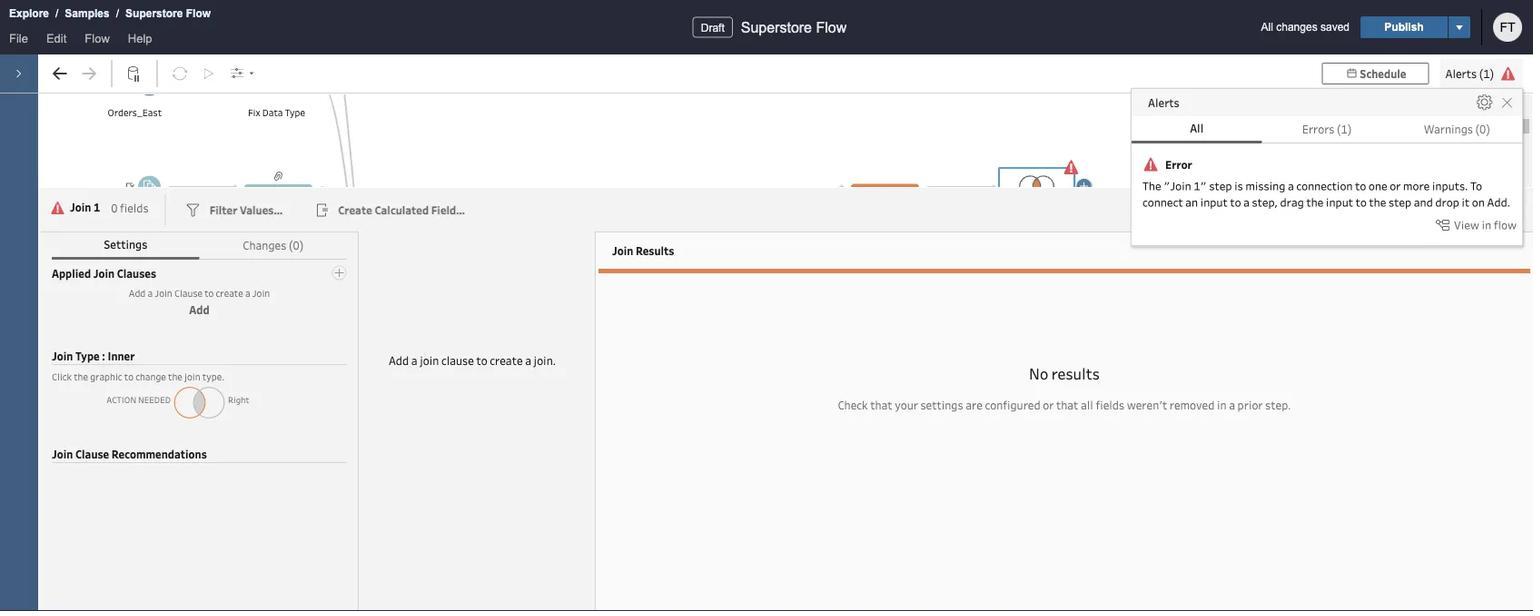 Task type: vqa. For each thing, say whether or not it's contained in the screenshot.
'Salesforce Opportunity Overview' IMAGE
no



Task type: locate. For each thing, give the bounding box(es) containing it.
:
[[102, 349, 105, 363]]

flow
[[186, 7, 211, 20], [816, 19, 847, 35], [85, 31, 110, 45]]

1
[[93, 200, 100, 214]]

None radio
[[1199, 199, 1222, 221], [1244, 199, 1267, 221], [1199, 199, 1222, 221], [1244, 199, 1267, 221]]

explore
[[9, 7, 49, 20]]

0 horizontal spatial join
[[184, 370, 200, 383]]

applied
[[52, 266, 91, 281]]

more
[[1403, 178, 1430, 193]]

(0) right the changes
[[289, 238, 304, 253]]

connect
[[1143, 195, 1183, 210]]

1 vertical spatial clause
[[75, 447, 109, 461]]

1 vertical spatial all
[[1190, 121, 1204, 136]]

1 vertical spatial or
[[1043, 397, 1054, 412]]

0 horizontal spatial fields
[[120, 200, 149, 215]]

step
[[1209, 178, 1232, 193], [1389, 195, 1412, 210]]

(1) right errors
[[1337, 122, 1352, 137]]

1 horizontal spatial (1)
[[1479, 66, 1494, 81]]

results
[[636, 244, 674, 258]]

0 vertical spatial or
[[1390, 178, 1401, 193]]

the down connection at the top right of page
[[1306, 195, 1324, 210]]

1 horizontal spatial all
[[1261, 21, 1273, 33]]

0 horizontal spatial alerts
[[1148, 95, 1179, 110]]

superstore
[[125, 7, 183, 20], [741, 19, 812, 35]]

schedule button
[[1322, 63, 1429, 84]]

2 / from the left
[[116, 7, 119, 20]]

0 vertical spatial alerts
[[1445, 66, 1477, 81]]

0 vertical spatial all
[[1261, 21, 1273, 33]]

removed
[[1170, 397, 1215, 412]]

the down one
[[1369, 195, 1386, 210]]

0 horizontal spatial (0)
[[289, 238, 304, 253]]

or right one
[[1390, 178, 1401, 193]]

1 vertical spatial alerts
[[1148, 95, 1179, 110]]

1 vertical spatial create
[[490, 353, 523, 368]]

1 horizontal spatial that
[[1056, 397, 1078, 412]]

(1) for errors (1)
[[1337, 122, 1352, 137]]

file button
[[0, 28, 37, 54]]

step left is
[[1209, 178, 1232, 193]]

all
[[1081, 397, 1093, 412]]

alerts (1)
[[1445, 66, 1494, 81]]

0 vertical spatial fields
[[120, 200, 149, 215]]

superstore flow
[[741, 19, 847, 35]]

all for all changes saved
[[1261, 21, 1273, 33]]

no refreshes available image
[[166, 60, 193, 87]]

alerts
[[1445, 66, 1477, 81], [1148, 95, 1179, 110]]

input down connection at the top right of page
[[1326, 195, 1353, 210]]

warnings
[[1424, 122, 1473, 137]]

join
[[420, 353, 439, 368], [184, 370, 200, 383]]

0
[[111, 200, 117, 215]]

type left :
[[75, 349, 100, 363]]

1 vertical spatial (0)
[[289, 238, 304, 253]]

(0) right "warnings"
[[1475, 122, 1490, 137]]

1 horizontal spatial alerts
[[1445, 66, 1477, 81]]

orders_east
[[108, 106, 162, 119]]

1 vertical spatial (1)
[[1337, 122, 1352, 137]]

schedule
[[1360, 66, 1406, 81]]

add a join clause to create a join
[[129, 287, 270, 299]]

0 vertical spatial clause
[[174, 287, 203, 299]]

that left your
[[870, 397, 892, 412]]

0 horizontal spatial /
[[55, 7, 58, 20]]

(1)
[[1479, 66, 1494, 81], [1337, 122, 1352, 137]]

add left "clause"
[[389, 353, 409, 368]]

fields right all
[[1096, 397, 1124, 412]]

join left "clause"
[[420, 353, 439, 368]]

join.
[[534, 353, 556, 368]]

alerts up error
[[1148, 95, 1179, 110]]

0 vertical spatial (0)
[[1475, 122, 1490, 137]]

0 horizontal spatial create
[[216, 287, 243, 299]]

1 horizontal spatial create
[[490, 353, 523, 368]]

the right click
[[74, 370, 88, 383]]

0 vertical spatial add
[[129, 287, 146, 299]]

a down the changes
[[245, 287, 250, 299]]

all up error
[[1190, 121, 1204, 136]]

redo image
[[75, 60, 103, 87]]

input
[[1200, 195, 1228, 210], [1326, 195, 1353, 210]]

or
[[1390, 178, 1401, 193], [1043, 397, 1054, 412]]

recommendations
[[112, 447, 207, 461]]

to
[[1470, 178, 1482, 193]]

input down 1"
[[1200, 195, 1228, 210]]

0 horizontal spatial step
[[1209, 178, 1232, 193]]

clause
[[174, 287, 203, 299], [75, 447, 109, 461]]

alerts up warnings (0)
[[1445, 66, 1477, 81]]

1 horizontal spatial fields
[[1096, 397, 1124, 412]]

step down more
[[1389, 195, 1412, 210]]

0 vertical spatial type
[[285, 106, 305, 119]]

flow button
[[76, 28, 119, 54]]

1 horizontal spatial clause
[[174, 287, 203, 299]]

0 vertical spatial (1)
[[1479, 66, 1494, 81]]

or down no
[[1043, 397, 1054, 412]]

(0) for warnings (0)
[[1475, 122, 1490, 137]]

join down the changes
[[252, 287, 270, 299]]

errors (1)
[[1302, 122, 1352, 137]]

changes
[[243, 238, 286, 253]]

prior
[[1238, 397, 1263, 412]]

create
[[216, 287, 243, 299], [490, 353, 523, 368]]

1 horizontal spatial input
[[1326, 195, 1353, 210]]

superstore up the help
[[125, 7, 183, 20]]

(0)
[[1475, 122, 1490, 137], [289, 238, 304, 253]]

to
[[1355, 178, 1366, 193], [1230, 195, 1241, 210], [1356, 195, 1367, 210], [205, 287, 214, 299], [476, 353, 487, 368], [124, 370, 134, 383]]

join left 1
[[70, 200, 91, 214]]

0 horizontal spatial flow
[[85, 31, 110, 45]]

create left join.
[[490, 353, 523, 368]]

0 horizontal spatial clause
[[75, 447, 109, 461]]

0 horizontal spatial (1)
[[1337, 122, 1352, 137]]

the
[[1306, 195, 1324, 210], [1369, 195, 1386, 210], [74, 370, 88, 383], [168, 370, 182, 383]]

1 horizontal spatial /
[[116, 7, 119, 20]]

1 horizontal spatial add
[[389, 353, 409, 368]]

join clause recommendations
[[52, 447, 207, 461]]

superstore right draft
[[741, 19, 812, 35]]

clause left "recommendations"
[[75, 447, 109, 461]]

/ right samples
[[116, 7, 119, 20]]

fields
[[120, 200, 149, 215], [1096, 397, 1124, 412]]

0 horizontal spatial add
[[129, 287, 146, 299]]

inner
[[108, 349, 135, 363]]

1 horizontal spatial type
[[285, 106, 305, 119]]

0 horizontal spatial input
[[1200, 195, 1228, 210]]

saved
[[1321, 21, 1350, 33]]

1"
[[1194, 178, 1207, 193]]

0 horizontal spatial that
[[870, 397, 892, 412]]

type right data
[[285, 106, 305, 119]]

superstore flow link
[[124, 5, 212, 23]]

1 horizontal spatial step
[[1389, 195, 1412, 210]]

/ up edit
[[55, 7, 58, 20]]

results
[[1051, 363, 1100, 383]]

configured
[[985, 397, 1041, 412]]

type.
[[202, 370, 225, 383]]

connection
[[1296, 178, 1353, 193]]

step,
[[1252, 195, 1278, 210]]

changes (0)
[[243, 238, 304, 253]]

fields right 0
[[120, 200, 149, 215]]

join 1
[[70, 200, 100, 214]]

0 horizontal spatial type
[[75, 349, 100, 363]]

flow inside popup button
[[85, 31, 110, 45]]

samples link
[[64, 5, 111, 23]]

1 vertical spatial type
[[75, 349, 100, 363]]

fix
[[248, 106, 260, 119]]

1 vertical spatial join
[[184, 370, 200, 383]]

option group
[[1198, 198, 1268, 222]]

0 vertical spatial create
[[216, 287, 243, 299]]

that left all
[[1056, 397, 1078, 412]]

2 input from the left
[[1326, 195, 1353, 210]]

join left type.
[[184, 370, 200, 383]]

all left changes
[[1261, 21, 1273, 33]]

file
[[9, 31, 28, 45]]

0 horizontal spatial all
[[1190, 121, 1204, 136]]

1 vertical spatial add
[[389, 353, 409, 368]]

all
[[1261, 21, 1273, 33], [1190, 121, 1204, 136]]

create down the changes
[[216, 287, 243, 299]]

join
[[70, 200, 91, 214], [612, 244, 633, 258], [93, 266, 114, 281], [155, 287, 172, 299], [252, 287, 270, 299], [52, 349, 73, 363], [52, 447, 73, 461]]

(1) for alerts (1)
[[1479, 66, 1494, 81]]

help button
[[119, 28, 161, 54]]

1 vertical spatial fields
[[1096, 397, 1124, 412]]

(1) down the ft popup button on the right
[[1479, 66, 1494, 81]]

1 input from the left
[[1200, 195, 1228, 210]]

add down clauses on the left of page
[[129, 287, 146, 299]]

1 / from the left
[[55, 7, 58, 20]]

join up click
[[52, 349, 73, 363]]

add
[[129, 287, 146, 299], [389, 353, 409, 368]]

the "join 1" step is missing a connection to one or more inputs. to connect an input to a step, drag the input to the step and drop it on add.
[[1143, 178, 1510, 210]]

0 vertical spatial join
[[420, 353, 439, 368]]

join down click
[[52, 447, 73, 461]]

1 horizontal spatial or
[[1390, 178, 1401, 193]]

1 horizontal spatial (0)
[[1475, 122, 1490, 137]]

0 horizontal spatial superstore
[[125, 7, 183, 20]]

clause up type.
[[174, 287, 203, 299]]

None radio
[[1222, 199, 1244, 221]]

1 horizontal spatial flow
[[186, 7, 211, 20]]

click the graphic to change the join type.
[[52, 370, 225, 383]]



Task type: describe. For each thing, give the bounding box(es) containing it.
1 horizontal spatial superstore
[[741, 19, 812, 35]]

or inside "the "join 1" step is missing a connection to one or more inputs. to connect an input to a step, drag the input to the step and drop it on add."
[[1390, 178, 1401, 193]]

on
[[1472, 195, 1485, 210]]

inputs.
[[1432, 178, 1468, 193]]

add for add a join clause to create a join
[[129, 287, 146, 299]]

"join
[[1164, 178, 1191, 193]]

warnings (0)
[[1424, 122, 1490, 137]]

check that your settings are configured or that all fields weren't removed in a prior step.
[[838, 397, 1291, 412]]

Search text field
[[1284, 199, 1479, 221]]

a down clauses on the left of page
[[148, 287, 153, 299]]

ft button
[[1493, 13, 1522, 42]]

draft
[[701, 21, 725, 34]]

click
[[52, 370, 72, 383]]

drop
[[1435, 195, 1459, 210]]

edit button
[[37, 28, 76, 54]]

1 horizontal spatial join
[[420, 353, 439, 368]]

1 vertical spatial step
[[1389, 195, 1412, 210]]

a right in
[[1229, 397, 1235, 412]]

and
[[1414, 195, 1433, 210]]

0 fields
[[111, 200, 149, 215]]

the right 'change' on the left bottom
[[168, 370, 182, 383]]

help
[[128, 31, 152, 45]]

is
[[1234, 178, 1243, 193]]

change
[[135, 370, 166, 383]]

2 horizontal spatial flow
[[816, 19, 847, 35]]

create for join.
[[490, 353, 523, 368]]

step.
[[1265, 397, 1291, 412]]

graphic
[[90, 370, 122, 383]]

it
[[1462, 195, 1470, 210]]

create for join
[[216, 287, 243, 299]]

(0) for changes (0)
[[289, 238, 304, 253]]

join type : inner
[[52, 349, 135, 363]]

all for all
[[1190, 121, 1204, 136]]

join results
[[612, 244, 674, 258]]

ft
[[1500, 20, 1515, 34]]

changes
[[1276, 21, 1317, 33]]

1 that from the left
[[870, 397, 892, 412]]

applied join clauses
[[52, 266, 156, 281]]

fix data type
[[248, 106, 305, 119]]

missing
[[1245, 178, 1285, 193]]

errors
[[1302, 122, 1335, 137]]

a left step,
[[1243, 195, 1250, 210]]

in
[[1217, 397, 1227, 412]]

0 vertical spatial step
[[1209, 178, 1232, 193]]

settings
[[104, 237, 147, 252]]

data
[[262, 106, 283, 119]]

your
[[895, 397, 918, 412]]

are
[[966, 397, 983, 412]]

alerts for alerts
[[1148, 95, 1179, 110]]

an
[[1185, 195, 1198, 210]]

the
[[1143, 178, 1161, 193]]

2 that from the left
[[1056, 397, 1078, 412]]

check
[[838, 397, 868, 412]]

edit
[[46, 31, 67, 45]]

alerts for alerts (1)
[[1445, 66, 1477, 81]]

drag
[[1280, 195, 1304, 210]]

explore / samples / superstore flow
[[9, 7, 211, 20]]

join down clauses on the left of page
[[155, 287, 172, 299]]

clause
[[441, 353, 474, 368]]

no results
[[1029, 363, 1100, 383]]

no
[[1029, 363, 1048, 383]]

add a join clause to create a join.
[[389, 353, 556, 368]]

publish button
[[1361, 16, 1448, 38]]

publish
[[1384, 21, 1424, 33]]

join right applied
[[93, 266, 114, 281]]

add for add a join clause to create a join.
[[389, 353, 409, 368]]

all changes saved
[[1261, 21, 1350, 33]]

explore link
[[8, 5, 50, 23]]

a left "clause"
[[411, 353, 417, 368]]

add.
[[1487, 195, 1510, 210]]

add an output step to run the flow image
[[195, 60, 223, 87]]

one
[[1369, 178, 1387, 193]]

a up drag
[[1288, 178, 1294, 193]]

weren't
[[1127, 397, 1167, 412]]

join left results
[[612, 244, 633, 258]]

clauses
[[117, 266, 156, 281]]

error
[[1165, 157, 1192, 171]]

0 horizontal spatial or
[[1043, 397, 1054, 412]]

a left join.
[[525, 353, 531, 368]]

settings
[[920, 397, 963, 412]]

samples
[[65, 7, 110, 20]]



